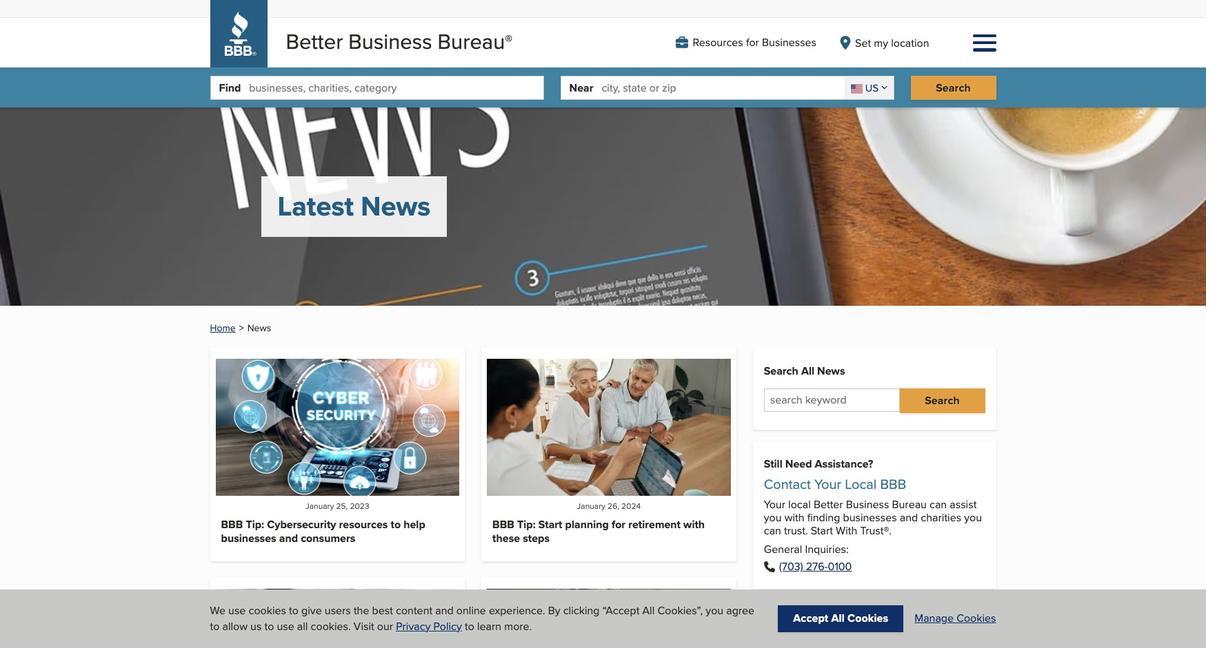 Task type: vqa. For each thing, say whether or not it's contained in the screenshot.
Red D Transmission LINK
no



Task type: describe. For each thing, give the bounding box(es) containing it.
content
[[396, 604, 433, 619]]

2 cookies from the left
[[957, 611, 996, 627]]

0 vertical spatial search button
[[911, 76, 996, 100]]

®
[[505, 29, 513, 51]]

to left give
[[289, 604, 299, 619]]

bbb inside still need assistance? contact your local bbb your local better business bureau can assist you with finding businesses and charities you can trust. start with trust®.
[[880, 474, 906, 494]]

2024
[[621, 501, 641, 512]]

january for planning
[[577, 501, 606, 512]]

0 horizontal spatial bureau
[[438, 26, 505, 57]]

businesses inside still need assistance? contact your local bbb your local better business bureau can assist you with finding businesses and charities you can trust. start with trust®.
[[843, 510, 897, 526]]

0 vertical spatial news
[[361, 186, 431, 227]]

manage
[[915, 611, 954, 627]]

1 horizontal spatial resources
[[824, 616, 875, 632]]

accept all cookies
[[793, 611, 888, 627]]

cybersecurity
[[267, 518, 336, 533]]

learn
[[477, 619, 501, 635]]

search all news
[[764, 364, 845, 379]]

with inside bbb tip: start planning for retirement with these steps
[[684, 518, 705, 533]]

general
[[764, 542, 802, 558]]

cookies
[[249, 604, 286, 619]]

additional
[[769, 616, 821, 632]]

manage cookies
[[915, 611, 996, 627]]

trust®.
[[860, 524, 892, 539]]

tip: for start
[[517, 518, 536, 533]]

0 vertical spatial for
[[746, 35, 759, 50]]

1 horizontal spatial use
[[277, 619, 294, 635]]

and inside the 'bbb tip: cybersecurity resources to help businesses and consumers'
[[279, 531, 298, 547]]

set
[[855, 35, 871, 51]]

general inquiries:
[[764, 542, 849, 558]]

to left allow at the bottom of page
[[210, 619, 220, 635]]

1 horizontal spatial you
[[764, 510, 782, 526]]

(307)
[[779, 560, 803, 576]]

need
[[785, 456, 812, 472]]

manage cookies button
[[915, 611, 996, 627]]

the
[[354, 604, 369, 619]]

0010-
[[825, 560, 852, 576]]

retirement
[[628, 518, 681, 533]]

privacy
[[396, 619, 431, 635]]

users
[[325, 604, 351, 619]]

cookies",
[[658, 604, 703, 619]]

better business bureau ®
[[286, 26, 513, 57]]

by
[[548, 604, 560, 619]]

agree
[[726, 604, 755, 619]]

experience.
[[489, 604, 545, 619]]

1 vertical spatial can
[[764, 524, 781, 539]]

financial advisor consultation with clients on retirement image
[[487, 359, 731, 497]]

tip: for cybersecurity
[[246, 518, 264, 533]]

with
[[836, 524, 857, 539]]

bbb tip: start planning for retirement with these steps link
[[492, 518, 705, 547]]

set my location
[[855, 35, 929, 51]]

Find search field
[[249, 77, 543, 100]]

for inside bbb tip: start planning for retirement with these steps
[[612, 518, 626, 533]]

accept all cookies button
[[778, 606, 904, 633]]

give
[[301, 604, 322, 619]]

2 vertical spatial news
[[817, 364, 845, 379]]

near
[[569, 80, 593, 96]]

latest
[[278, 186, 354, 227]]

resources for businesses link
[[676, 35, 817, 50]]

clicking
[[563, 604, 600, 619]]

additional resources
[[769, 616, 875, 632]]

more.
[[504, 619, 532, 635]]

1 vertical spatial search
[[764, 364, 799, 379]]

Search All News field
[[764, 389, 900, 412]]

allow
[[222, 619, 248, 635]]

january 25, 2023
[[306, 501, 369, 512]]

1 vertical spatial search button
[[900, 389, 985, 413]]

1 horizontal spatial your
[[814, 474, 841, 494]]

bbb for bbb tip: start planning for retirement with these steps
[[492, 518, 514, 533]]



Task type: locate. For each thing, give the bounding box(es) containing it.
0 horizontal spatial better
[[286, 26, 343, 57]]

to right us
[[264, 619, 274, 635]]

you left agree
[[706, 604, 724, 619]]

0 vertical spatial search
[[936, 80, 971, 96]]

you right charities
[[964, 510, 982, 526]]

2 january from the left
[[577, 501, 606, 512]]

1 horizontal spatial can
[[930, 497, 947, 513]]

still need assistance? contact your local bbb your local better business bureau can assist you with finding businesses and charities you can trust. start with trust®.
[[764, 456, 982, 539]]

bbb inside the 'bbb tip: cybersecurity resources to help businesses and consumers'
[[221, 518, 243, 533]]

for left businesses
[[746, 35, 759, 50]]

privacy policy link
[[396, 619, 462, 635]]

january left "25,"
[[306, 501, 334, 512]]

business down 'local'
[[846, 497, 889, 513]]

assist
[[950, 497, 977, 513]]

to left help
[[391, 518, 401, 533]]

1 vertical spatial resources
[[824, 616, 875, 632]]

privacy policy to learn more.
[[396, 619, 532, 635]]

0 vertical spatial business
[[348, 26, 432, 57]]

steps
[[523, 531, 550, 547]]

1 vertical spatial better
[[814, 497, 843, 513]]

all for search
[[801, 364, 814, 379]]

to
[[391, 518, 401, 533], [289, 604, 299, 619], [210, 619, 220, 635], [264, 619, 274, 635], [465, 619, 474, 635]]

can
[[930, 497, 947, 513], [764, 524, 781, 539]]

resources
[[693, 35, 743, 50], [824, 616, 875, 632]]

home
[[210, 322, 236, 335]]

0 horizontal spatial can
[[764, 524, 781, 539]]

0010-672 (307)
[[779, 560, 852, 576]]

2 tip: from the left
[[517, 518, 536, 533]]

my
[[874, 35, 888, 51]]

0 horizontal spatial cookies
[[848, 611, 888, 627]]

visit
[[354, 619, 374, 635]]

1 tip: from the left
[[246, 518, 264, 533]]

0 horizontal spatial all
[[642, 604, 655, 619]]

bureau
[[438, 26, 505, 57], [892, 497, 927, 513]]

can up general
[[764, 524, 781, 539]]

local
[[788, 497, 811, 513]]

your down assistance?
[[814, 474, 841, 494]]

bbb tip: cybersecurity resources to help businesses and consumers
[[221, 518, 425, 547]]

1 january from the left
[[306, 501, 334, 512]]

tip: left planning
[[517, 518, 536, 533]]

0 horizontal spatial you
[[706, 604, 724, 619]]

finding
[[807, 510, 840, 526]]

start
[[538, 518, 562, 533], [811, 524, 833, 539]]

use right we
[[228, 604, 246, 619]]

and left charities
[[900, 510, 918, 526]]

you left trust. on the bottom right
[[764, 510, 782, 526]]

us
[[865, 81, 879, 95]]

0 horizontal spatial and
[[279, 531, 298, 547]]

for down 26,
[[612, 518, 626, 533]]

businesses
[[843, 510, 897, 526], [221, 531, 276, 547]]

january up planning
[[577, 501, 606, 512]]

and left consumers
[[279, 531, 298, 547]]

start up "inquiries:"
[[811, 524, 833, 539]]

0 horizontal spatial with
[[684, 518, 705, 533]]

0 vertical spatial bureau
[[438, 26, 505, 57]]

our
[[377, 619, 393, 635]]

to inside the 'bbb tip: cybersecurity resources to help businesses and consumers'
[[391, 518, 401, 533]]

all
[[801, 364, 814, 379], [642, 604, 655, 619], [831, 611, 845, 627]]

0010-672 (307) link
[[779, 560, 852, 576]]

2 vertical spatial search
[[925, 393, 960, 409]]

inquiries:
[[805, 542, 849, 558]]

bbb for bbb tip: cybersecurity resources to help businesses and consumers
[[221, 518, 243, 533]]

1 vertical spatial businesses
[[221, 531, 276, 547]]

all right accept
[[831, 611, 845, 627]]

"accept
[[603, 604, 640, 619]]

1 vertical spatial for
[[612, 518, 626, 533]]

resources for businesses
[[693, 35, 817, 50]]

with
[[785, 510, 804, 526], [684, 518, 705, 533]]

use left all
[[277, 619, 294, 635]]

bbb tip: cybersecurity resources to help businesses and consumers link
[[221, 518, 425, 547]]

0 horizontal spatial bbb
[[221, 518, 243, 533]]

january
[[306, 501, 334, 512], [577, 501, 606, 512]]

1 vertical spatial news
[[247, 322, 271, 335]]

1 vertical spatial and
[[279, 531, 298, 547]]

1 horizontal spatial business
[[846, 497, 889, 513]]

start inside still need assistance? contact your local bbb your local better business bureau can assist you with finding businesses and charities you can trust. start with trust®.
[[811, 524, 833, 539]]

25,
[[336, 501, 348, 512]]

business inside still need assistance? contact your local bbb your local better business bureau can assist you with finding businesses and charities you can trust. start with trust®.
[[846, 497, 889, 513]]

can left assist
[[930, 497, 947, 513]]

1 horizontal spatial with
[[785, 510, 804, 526]]

start left planning
[[538, 518, 562, 533]]

resources
[[339, 518, 388, 533]]

we
[[210, 604, 226, 619]]

1 horizontal spatial bbb
[[492, 518, 514, 533]]

and
[[900, 510, 918, 526], [279, 531, 298, 547], [435, 604, 454, 619]]

1 horizontal spatial all
[[801, 364, 814, 379]]

1 horizontal spatial bureau
[[892, 497, 927, 513]]

start inside bbb tip: start planning for retirement with these steps
[[538, 518, 562, 533]]

1 horizontal spatial start
[[811, 524, 833, 539]]

best
[[372, 604, 393, 619]]

you
[[764, 510, 782, 526], [964, 510, 982, 526], [706, 604, 724, 619]]

with right retirement
[[684, 518, 705, 533]]

search button
[[911, 76, 996, 100], [900, 389, 985, 413]]

1 horizontal spatial businesses
[[843, 510, 897, 526]]

cookies right manage
[[957, 611, 996, 627]]

2 horizontal spatial news
[[817, 364, 845, 379]]

with inside still need assistance? contact your local bbb your local better business bureau can assist you with finding businesses and charities you can trust. start with trust®.
[[785, 510, 804, 526]]

bbb inside bbb tip: start planning for retirement with these steps
[[492, 518, 514, 533]]

0 horizontal spatial for
[[612, 518, 626, 533]]

resources right additional
[[824, 616, 875, 632]]

local
[[845, 474, 877, 494]]

0 vertical spatial and
[[900, 510, 918, 526]]

location
[[891, 35, 929, 51]]

1 horizontal spatial better
[[814, 497, 843, 513]]

2 horizontal spatial all
[[831, 611, 845, 627]]

tip:
[[246, 518, 264, 533], [517, 518, 536, 533]]

2023
[[350, 501, 369, 512]]

planning
[[565, 518, 609, 533]]

news
[[361, 186, 431, 227], [247, 322, 271, 335], [817, 364, 845, 379]]

assistance?
[[815, 456, 873, 472]]

0 vertical spatial businesses
[[843, 510, 897, 526]]

0 horizontal spatial resources
[[693, 35, 743, 50]]

1 vertical spatial business
[[846, 497, 889, 513]]

and left online
[[435, 604, 454, 619]]

us
[[250, 619, 262, 635]]

business up find search field at the left of page
[[348, 26, 432, 57]]

and inside we use cookies to give users the best content and online experience. by clicking "accept all cookies", you agree to allow us to use all cookies. visit our
[[435, 604, 454, 619]]

all up search all news field
[[801, 364, 814, 379]]

0 horizontal spatial start
[[538, 518, 562, 533]]

1 vertical spatial your
[[764, 497, 785, 513]]

find
[[219, 80, 241, 96]]

0 horizontal spatial january
[[306, 501, 334, 512]]

we use cookies to give users the best content and online experience. by clicking "accept all cookies", you agree to allow us to use all cookies. visit our
[[210, 604, 755, 635]]

search
[[936, 80, 971, 96], [764, 364, 799, 379], [925, 393, 960, 409]]

help
[[404, 518, 425, 533]]

2 horizontal spatial you
[[964, 510, 982, 526]]

policy
[[434, 619, 462, 635]]

use
[[228, 604, 246, 619], [277, 619, 294, 635]]

these
[[492, 531, 520, 547]]

trust.
[[784, 524, 808, 539]]

US field
[[845, 77, 893, 100]]

2 vertical spatial and
[[435, 604, 454, 619]]

cookies.
[[311, 619, 351, 635]]

0 horizontal spatial business
[[348, 26, 432, 57]]

bureau inside still need assistance? contact your local bbb your local better business bureau can assist you with finding businesses and charities you can trust. start with trust®.
[[892, 497, 927, 513]]

0 horizontal spatial tip:
[[246, 518, 264, 533]]

0 horizontal spatial your
[[764, 497, 785, 513]]

tip: inside the 'bbb tip: cybersecurity resources to help businesses and consumers'
[[246, 518, 264, 533]]

charities
[[921, 510, 961, 526]]

to left 'learn'
[[465, 619, 474, 635]]

1 horizontal spatial news
[[361, 186, 431, 227]]

all
[[297, 619, 308, 635]]

january for resources
[[306, 501, 334, 512]]

latest news
[[278, 186, 431, 227]]

1 horizontal spatial and
[[435, 604, 454, 619]]

0 vertical spatial resources
[[693, 35, 743, 50]]

all for accept
[[831, 611, 845, 627]]

businesses inside the 'bbb tip: cybersecurity resources to help businesses and consumers'
[[221, 531, 276, 547]]

0 horizontal spatial use
[[228, 604, 246, 619]]

cookies right accept
[[848, 611, 888, 627]]

1 horizontal spatial january
[[577, 501, 606, 512]]

0 vertical spatial can
[[930, 497, 947, 513]]

still
[[764, 456, 783, 472]]

tip: left cybersecurity
[[246, 518, 264, 533]]

better
[[286, 26, 343, 57], [814, 497, 843, 513]]

Near field
[[602, 77, 845, 100]]

contact
[[764, 474, 811, 494]]

you inside we use cookies to give users the best content and online experience. by clicking "accept all cookies", you agree to allow us to use all cookies. visit our
[[706, 604, 724, 619]]

tip: inside bbb tip: start planning for retirement with these steps
[[517, 518, 536, 533]]

1 horizontal spatial for
[[746, 35, 759, 50]]

all right "accept
[[642, 604, 655, 619]]

accept
[[793, 611, 829, 627]]

resources up the near 'field'
[[693, 35, 743, 50]]

1 cookies from the left
[[848, 611, 888, 627]]

672
[[806, 560, 825, 576]]

and inside still need assistance? contact your local bbb your local better business bureau can assist you with finding businesses and charities you can trust. start with trust®.
[[900, 510, 918, 526]]

1 vertical spatial bureau
[[892, 497, 927, 513]]

2 horizontal spatial bbb
[[880, 474, 906, 494]]

0 horizontal spatial news
[[247, 322, 271, 335]]

0 vertical spatial your
[[814, 474, 841, 494]]

january 26, 2024
[[577, 501, 641, 512]]

1 horizontal spatial cookies
[[957, 611, 996, 627]]

consumers
[[301, 531, 355, 547]]

0 horizontal spatial businesses
[[221, 531, 276, 547]]

your down contact
[[764, 497, 785, 513]]

bbb tip: start planning for retirement with these steps
[[492, 518, 705, 547]]

2 horizontal spatial and
[[900, 510, 918, 526]]

0 vertical spatial better
[[286, 26, 343, 57]]

26,
[[608, 501, 619, 512]]

all inside button
[[831, 611, 845, 627]]

1 horizontal spatial tip:
[[517, 518, 536, 533]]

businesses
[[762, 35, 817, 50]]

with left finding
[[785, 510, 804, 526]]

online
[[456, 604, 486, 619]]

all inside we use cookies to give users the best content and online experience. by clicking "accept all cookies", you agree to allow us to use all cookies. visit our
[[642, 604, 655, 619]]

better inside still need assistance? contact your local bbb your local better business bureau can assist you with finding businesses and charities you can trust. start with trust®.
[[814, 497, 843, 513]]

woman bored on phone image
[[487, 590, 731, 649]]

home link
[[210, 322, 236, 335]]



